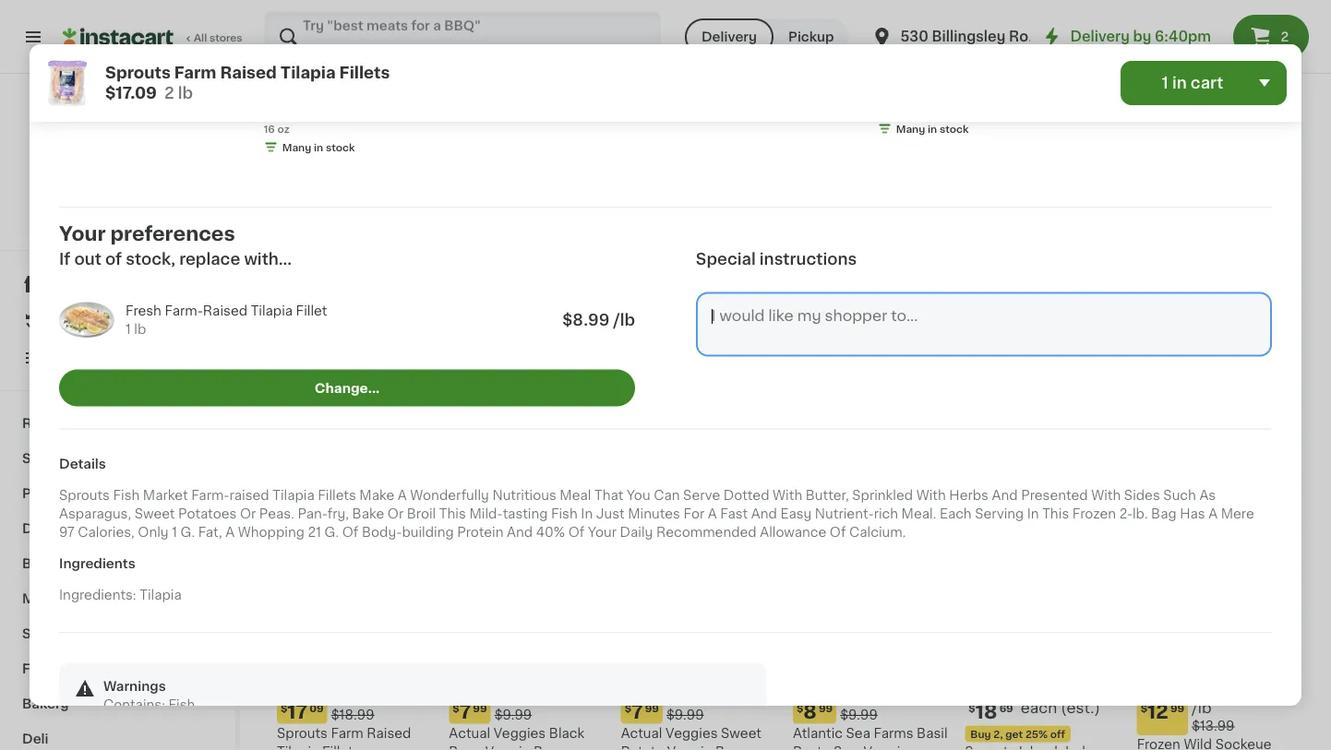 Task type: describe. For each thing, give the bounding box(es) containing it.
0 horizontal spatial fish
[[113, 490, 140, 503]]

sweet inside $ 7 99 $9.99 actual veggies sweet potato veggie burger
[[721, 727, 762, 740]]

minutes
[[628, 509, 681, 522]]

& for 'dairy & eggs' link
[[61, 523, 72, 536]]

buy for buy it again
[[52, 315, 78, 328]]

2 of from the left
[[569, 527, 585, 540]]

add for neptune foods 16/20 farm frozen cooked shrimp
[[737, 274, 764, 287]]

$8.99 per pound element
[[59, 43, 249, 67]]

$ for sprouts 13/15 count previously frozen ez peel raw shrimp
[[797, 427, 804, 437]]

0 horizontal spatial your
[[59, 224, 106, 244]]

body-
[[362, 527, 402, 540]]

beverages
[[22, 558, 93, 571]]

raised for sprouts farm raised tilapia fillets
[[367, 727, 411, 740]]

$ for sprouts farm raised tilapia fillets
[[281, 704, 288, 714]]

sea inside sprouts wild-caught raw sea scallops 10/20 ct 1 lb
[[480, 469, 504, 481]]

calcium.
[[850, 527, 906, 540]]

oz for 16/20
[[1153, 505, 1165, 515]]

of
[[105, 252, 122, 268]]

530
[[901, 30, 929, 43]]

nutritious
[[493, 490, 557, 503]]

lb inside sprouts farm raised tilapia fillets $17.09 2 lb
[[178, 85, 193, 101]]

sweet inside the sprouts fish market farm-raised tilapia fillets make a wonderfully nutritious meal that you can serve dotted with butter, sprinkled with herbs and presented with sides such as asparagus, sweet potatoes or peas. pan-fry, bake or broil this mild-tasting fish in just minutes for a fast and easy nutrient-rich meal. each serving in this frozen 2-lb. bag has a mere 97 calories, only 1 g. fat, a whopping 21 g. of body-building protein and 40% of your daily recommended allowance of calcium.
[[135, 509, 175, 522]]

with up 2-
[[1092, 490, 1121, 503]]

tilapia for fresh farm-raised tilapia fillet
[[184, 69, 226, 82]]

$7.99 original price: $9.99 element for actual veggies black bean veggie burger
[[449, 701, 606, 725]]

fresh for fresh farm-raised tilapia fillet
[[59, 69, 95, 82]]

1 vertical spatial 26
[[288, 426, 313, 445]]

1 vertical spatial meat
[[22, 593, 56, 606]]

black
[[549, 727, 585, 740]]

99 inside the 8 99 /lb
[[85, 46, 99, 56]]

change... button
[[59, 370, 636, 407]]

sprouts for sprouts farm raised tilapia fillets $17.09 2 lb
[[105, 65, 171, 81]]

0 vertical spatial meat & seafood
[[277, 97, 503, 124]]

as
[[1200, 490, 1217, 503]]

1 horizontal spatial and
[[752, 509, 777, 522]]

$ 17 99 for sprouts cooked shrimp ring with cocktail sauce
[[969, 426, 1012, 445]]

farm for sprouts farm raised tilapia fillets
[[331, 727, 364, 740]]

raw for 17
[[1169, 487, 1197, 500]]

99 inside $ 8 99
[[819, 704, 833, 714]]

previously for 17
[[1138, 469, 1205, 481]]

asparagus,
[[59, 509, 131, 522]]

pan-
[[298, 509, 328, 522]]

$ for sprouts cooked shrimp ring with cocktail sauce
[[969, 427, 976, 437]]

in inside 1 in cart field
[[1173, 75, 1187, 91]]

0 vertical spatial $26.99 original price: $29.99 element
[[878, 43, 1068, 67]]

calories,
[[78, 527, 135, 540]]

0 horizontal spatial and
[[507, 527, 533, 540]]

0 vertical spatial meat
[[277, 97, 350, 124]]

6:40pm
[[1155, 30, 1212, 43]]

99 inside $ 7 99 $9.99 actual veggies sweet potato veggie burger
[[645, 704, 659, 714]]

instructions
[[760, 252, 857, 268]]

farm- for fresh farm-raised tilapia fillet 1 lb
[[165, 305, 203, 318]]

fresh farm-raised tilapia fillet
[[59, 69, 226, 101]]

product group containing 8
[[793, 536, 951, 751]]

2 this from the left
[[1043, 509, 1070, 522]]

previously for 19
[[793, 469, 860, 481]]

2 lb
[[277, 487, 296, 497]]

$ for 2 lb
[[281, 427, 288, 437]]

farm- inside the sprouts fish market farm-raised tilapia fillets make a wonderfully nutritious meal that you can serve dotted with butter, sprinkled with herbs and presented with sides such as asparagus, sweet potatoes or peas. pan-fry, bake or broil this mild-tasting fish in just minutes for a fast and easy nutrient-rich meal. each serving in this frozen 2-lb. bag has a mere 97 calories, only 1 g. fat, a whopping 21 g. of body-building protein and 40% of your daily recommended allowance of calcium.
[[191, 490, 230, 503]]

tilapia for fresh farm-raised tilapia fillet 1 lb
[[251, 305, 293, 318]]

everyday store prices link
[[55, 203, 180, 218]]

100%
[[47, 224, 75, 234]]

building
[[402, 527, 454, 540]]

2 vertical spatial many
[[296, 505, 325, 515]]

0 vertical spatial many in stock
[[896, 124, 969, 135]]

a right for
[[708, 509, 717, 522]]

fresh farm-raised tilapia fillet image
[[59, 293, 115, 348]]

10/20
[[566, 469, 602, 481]]

$7.99 original price: $9.99 element for actual veggies sweet potato veggie burger
[[621, 701, 779, 725]]

16/20 inside sprouts 16/20 count previously frozen ez peel raw shrimp 32 oz
[[1192, 450, 1227, 463]]

farm- for fresh farm-raised tilapia fillet
[[98, 69, 137, 82]]

17 for sprouts farm raised tilapia fillets
[[288, 703, 308, 722]]

add button for 16/20
[[1218, 264, 1289, 297]]

lb inside fresh farm-raised tilapia fillet 1 lb
[[134, 323, 146, 336]]

delivery by 6:40pm link
[[1041, 26, 1212, 48]]

fillets inside sprouts farm raised tilapia fillets
[[322, 746, 361, 751]]

with up the meal.
[[917, 490, 946, 503]]

$19.78 original price: $21.98 element
[[793, 423, 951, 447]]

has
[[1181, 509, 1206, 522]]

1 of from the left
[[342, 527, 359, 540]]

raised for fresh farm-raised tilapia fillet
[[137, 69, 181, 82]]

pesto
[[793, 746, 831, 751]]

broil
[[407, 509, 436, 522]]

8 inside $8.99 original price: $9.99 element
[[804, 703, 817, 722]]

cooked inside the sprouts cooked shrimp ring with cocktail sauce 12 oz
[[1019, 450, 1070, 463]]

beverages link
[[11, 547, 224, 582]]

1 inside sprouts wild-caught raw sea scallops 10/20 ct 1 lb
[[449, 505, 454, 515]]

$ for sprouts wild-caught raw sea scallops 10/20 ct
[[453, 427, 460, 437]]

2 vertical spatial many in stock
[[296, 505, 368, 515]]

details
[[59, 459, 106, 472]]

candy
[[88, 628, 132, 641]]

$ 26 99 for the $26.99 original price: $29.99 element to the top
[[882, 45, 930, 64]]

buy it again link
[[11, 303, 224, 340]]

guarantee
[[142, 224, 196, 234]]

seafood inside meat & seafood link
[[73, 593, 129, 606]]

2 in from the left
[[1028, 509, 1040, 522]]

& for "snacks & candy" link
[[74, 628, 84, 641]]

raised
[[230, 490, 269, 503]]

17 for sprouts cooked shrimp ring with cocktail sauce
[[976, 426, 996, 445]]

32 inside neptune foods 16/20 farm frozen cooked shrimp 32 oz
[[621, 505, 634, 515]]

0 horizontal spatial meat & seafood
[[22, 593, 129, 606]]

potatoes
[[178, 509, 237, 522]]

wonderfully
[[410, 490, 489, 503]]

peel for 19
[[793, 487, 822, 500]]

2 g. from the left
[[325, 527, 339, 540]]

dairy & eggs
[[22, 523, 108, 536]]

& for meat & seafood link
[[60, 593, 70, 606]]

your inside the sprouts fish market farm-raised tilapia fillets make a wonderfully nutritious meal that you can serve dotted with butter, sprinkled with herbs and presented with sides such as asparagus, sweet potatoes or peas. pan-fry, bake or broil this mild-tasting fish in just minutes for a fast and easy nutrient-rich meal. each serving in this frozen 2-lb. bag has a mere 97 calories, only 1 g. fat, a whopping 21 g. of body-building protein and 40% of your daily recommended allowance of calcium.
[[588, 527, 617, 540]]

with inside the sprouts cooked shrimp ring with cocktail sauce 12 oz
[[998, 469, 1028, 481]]

frozen up bakery
[[22, 663, 67, 676]]

veggies inside $ 7 99 $9.99 actual veggies sweet potato veggie burger
[[666, 727, 718, 740]]

by
[[1134, 30, 1152, 43]]

$ inside $ 12 99 /lb $13.99
[[1141, 704, 1148, 714]]

prices
[[137, 205, 169, 216]]

billingsley
[[932, 30, 1006, 43]]

brands
[[78, 453, 125, 465]]

add for sprouts cooked shrimp ring with cocktail sauce
[[1081, 274, 1108, 287]]

3 of from the left
[[830, 527, 846, 540]]

2 inside sprouts farm raised tilapia fillets $17.09 2 lb
[[164, 85, 174, 101]]

29 inside $ 24 29
[[488, 427, 501, 437]]

25%
[[1026, 730, 1048, 740]]

all stores
[[194, 33, 243, 43]]

cooked inside neptune foods 16/20 farm frozen cooked shrimp 32 oz
[[704, 469, 755, 481]]

0 vertical spatial and
[[992, 490, 1018, 503]]

atlantic sea farms basil pesto sea-veggi
[[793, 727, 948, 751]]

$ 12 99 /lb $13.99
[[1141, 702, 1235, 733]]

21 inside the sprouts fish market farm-raised tilapia fillets make a wonderfully nutritious meal that you can serve dotted with butter, sprinkled with herbs and presented with sides such as asparagus, sweet potatoes or peas. pan-fry, bake or broil this mild-tasting fish in just minutes for a fast and easy nutrient-rich meal. each serving in this frozen 2-lb. bag has a mere 97 calories, only 1 g. fat, a whopping 21 g. of body-building protein and 40% of your daily recommended allowance of calcium.
[[308, 527, 321, 540]]

store
[[107, 205, 134, 216]]

cocktail
[[1031, 469, 1085, 481]]

dotted
[[724, 490, 770, 503]]

buy for buy 2, get 25% off
[[971, 730, 992, 740]]

easy
[[781, 509, 812, 522]]

veggie inside $ 7 99 $9.99 actual veggies sweet potato veggie burger
[[668, 746, 713, 751]]

bake
[[352, 509, 384, 522]]

shrimp inside neptune foods 16/20 farm frozen cooked shrimp 32 oz
[[621, 487, 667, 500]]

just
[[596, 509, 625, 522]]

market
[[143, 490, 188, 503]]

1 vertical spatial many
[[282, 143, 312, 153]]

98
[[655, 427, 669, 437]]

rainbow
[[327, 88, 383, 101]]

ingredients
[[59, 559, 135, 571]]

presented
[[1022, 490, 1089, 503]]

$9.99 for 7
[[495, 709, 532, 722]]

40%
[[536, 527, 565, 540]]

$ for actual veggies black bean veggie burger
[[453, 704, 460, 714]]

satisfaction
[[78, 224, 140, 234]]

bakery link
[[11, 687, 224, 722]]

frozen link
[[11, 652, 224, 687]]

snacks & candy
[[22, 628, 132, 641]]

sprouts 13/15 count previously frozen ez peel raw shrimp 32 oz
[[793, 450, 927, 515]]

again
[[93, 315, 130, 328]]

2-
[[1120, 509, 1133, 522]]

mere
[[1222, 509, 1255, 522]]

ez for 17
[[1255, 469, 1271, 481]]

1 inside field
[[1162, 75, 1169, 91]]

17 for sprouts 16/20 count previously frozen ez peel raw shrimp
[[1148, 426, 1168, 445]]

$ 21 98
[[625, 426, 669, 445]]

13/15
[[847, 450, 880, 463]]

16/20 inside neptune foods 16/20 farm frozen cooked shrimp 32 oz
[[725, 450, 761, 463]]

basil
[[917, 727, 948, 740]]

actual inside $ 7 99 $9.99 actual veggies sweet potato veggie burger
[[621, 727, 663, 740]]

tasting
[[503, 509, 548, 522]]

7 for $ 7 99
[[460, 703, 471, 722]]

1 in from the left
[[581, 509, 593, 522]]

delivery for delivery by 6:40pm
[[1071, 30, 1130, 43]]

get
[[1006, 730, 1024, 740]]

$17.99 original price: $19.99 element for 16/20
[[1138, 423, 1295, 447]]

lb up peas.
[[286, 487, 296, 497]]

with...
[[244, 252, 292, 268]]

$ for sprouts 16/20 count previously frozen ez peel raw shrimp
[[1141, 427, 1148, 437]]

sides
[[1125, 490, 1161, 503]]

$17.09 original price: $18.99 element
[[277, 701, 434, 725]]

2 button
[[1234, 15, 1310, 59]]

99 inside $ 12 99 /lb $13.99
[[1171, 704, 1185, 714]]

raised for sprouts farm raised tilapia fillets $17.09 2 lb
[[220, 65, 277, 81]]

$ 7 99
[[453, 703, 487, 722]]

2 for 2 lb
[[277, 487, 283, 497]]

veggie inside actual veggies black bean veggie burger
[[486, 746, 531, 751]]

such
[[1164, 490, 1197, 503]]

veggies inside actual veggies black bean veggie burger
[[494, 727, 546, 740]]

0 vertical spatial 26
[[888, 45, 914, 64]]

sprouts for sprouts cooked shrimp ring with cocktail sauce 12 oz
[[965, 450, 1016, 463]]

pickup
[[789, 30, 835, 43]]

off
[[1051, 730, 1066, 740]]

deli
[[22, 733, 48, 746]]

farm inside neptune foods 16/20 farm frozen cooked shrimp 32 oz
[[621, 469, 654, 481]]

tilapia inside the sprouts fish market farm-raised tilapia fillets make a wonderfully nutritious meal that you can serve dotted with butter, sprinkled with herbs and presented with sides such as asparagus, sweet potatoes or peas. pan-fry, bake or broil this mild-tasting fish in just minutes for a fast and easy nutrient-rich meal. each serving in this frozen 2-lb. bag has a mere 97 calories, only 1 g. fat, a whopping 21 g. of body-building protein and 40% of your daily recommended allowance of calcium.
[[273, 490, 315, 503]]

fish inside warnings contains: fish
[[169, 700, 195, 713]]

8 inside the 8 99 /lb
[[70, 45, 83, 64]]

ingredients: tilapia
[[59, 590, 182, 603]]

raised for fresh farm-raised tilapia fillet 1 lb
[[203, 305, 248, 318]]

fat,
[[198, 527, 222, 540]]

actual veggies black bean veggie burger
[[449, 727, 585, 751]]

0 vertical spatial many
[[896, 124, 926, 135]]

recipes link
[[11, 406, 224, 441]]

service type group
[[685, 18, 849, 55]]

a down as
[[1209, 509, 1218, 522]]

serve
[[684, 490, 721, 503]]

0 horizontal spatial $24.29 original price: $26.99 element
[[449, 423, 606, 447]]

$ 17 99 for sprouts 16/20 count previously frozen ez peel raw shrimp
[[1141, 426, 1184, 445]]

1 vertical spatial 24
[[460, 426, 486, 445]]



Task type: vqa. For each thing, say whether or not it's contained in the screenshot.
Veggies in Actual Veggies Black Bean Veggie Burger
yes



Task type: locate. For each thing, give the bounding box(es) containing it.
7 up bean
[[460, 703, 471, 722]]

$ inside $ 21 98
[[625, 427, 632, 437]]

12 inside $ 12 99 /lb $13.99
[[1148, 703, 1169, 722]]

frozen inside the sprouts fish market farm-raised tilapia fillets make a wonderfully nutritious meal that you can serve dotted with butter, sprinkled with herbs and presented with sides such as asparagus, sweet potatoes or peas. pan-fry, bake or broil this mild-tasting fish in just minutes for a fast and easy nutrient-rich meal. each serving in this frozen 2-lb. bag has a mere 97 calories, only 1 g. fat, a whopping 21 g. of body-building protein and 40% of your daily recommended allowance of calcium.
[[1073, 509, 1117, 522]]

raised inside fresh farm-raised tilapia fillet 1 lb
[[203, 305, 248, 318]]

1 vertical spatial sweet
[[721, 727, 762, 740]]

12 down herbs on the right bottom of page
[[965, 505, 976, 515]]

$ 19 78
[[797, 426, 841, 445]]

meat & seafood down "patagonia"
[[277, 97, 503, 124]]

0 vertical spatial 29
[[712, 46, 725, 56]]

8 up fresh farm-raised tilapia fillet
[[70, 45, 83, 64]]

tilapia down all
[[184, 69, 226, 82]]

1 horizontal spatial fillet
[[296, 305, 327, 318]]

$17.99 original price: $19.99 element
[[965, 423, 1123, 447], [1138, 423, 1295, 447]]

lb down the $8.99 per pound element
[[178, 85, 193, 101]]

fillets inside the sprouts fish market farm-raised tilapia fillets make a wonderfully nutritious meal that you can serve dotted with butter, sprinkled with herbs and presented with sides such as asparagus, sweet potatoes or peas. pan-fry, bake or broil this mild-tasting fish in just minutes for a fast and easy nutrient-rich meal. each serving in this frozen 2-lb. bag has a mere 97 calories, only 1 g. fat, a whopping 21 g. of body-building protein and 40% of your daily recommended allowance of calcium.
[[318, 490, 356, 503]]

rios
[[302, 69, 330, 82]]

3 add button from the left
[[1046, 264, 1117, 297]]

and
[[992, 490, 1018, 503], [752, 509, 777, 522], [507, 527, 533, 540]]

2 vertical spatial farm
[[331, 727, 364, 740]]

1 horizontal spatial in
[[1028, 509, 1040, 522]]

99
[[85, 46, 99, 56], [916, 46, 930, 56], [315, 427, 329, 437], [998, 427, 1012, 437], [1170, 427, 1184, 437], [819, 704, 833, 714], [473, 704, 487, 714], [645, 704, 659, 714], [1171, 704, 1185, 714]]

bag
[[1152, 509, 1177, 522]]

tilapia for sprouts farm raised tilapia fillets $17.09 2 lb
[[281, 65, 336, 81]]

1 actual from the left
[[449, 727, 491, 740]]

sweet left atlantic
[[721, 727, 762, 740]]

a right the fat, at the bottom left of page
[[226, 527, 235, 540]]

wild-
[[503, 450, 537, 463]]

1 vertical spatial 29
[[488, 427, 501, 437]]

your
[[59, 224, 106, 244], [588, 527, 617, 540]]

farm- up $17.09
[[98, 69, 137, 82]]

sprinkled
[[853, 490, 914, 503]]

tilapia
[[281, 65, 336, 81], [184, 69, 226, 82], [251, 305, 293, 318], [273, 490, 315, 503], [140, 590, 182, 603], [277, 746, 319, 751]]

delivery up 24 29
[[702, 30, 757, 43]]

12 inside the sprouts cooked shrimp ring with cocktail sauce 12 oz
[[965, 505, 976, 515]]

sprouts up 'ring'
[[965, 450, 1016, 463]]

frozen for 13/15
[[864, 469, 907, 481]]

foods
[[681, 450, 722, 463]]

each (est.)
[[1021, 702, 1101, 716]]

1 horizontal spatial ez
[[1255, 469, 1271, 481]]

count up mere
[[1231, 450, 1271, 463]]

raw inside sprouts wild-caught raw sea scallops 10/20 ct 1 lb
[[449, 469, 477, 481]]

potato
[[621, 746, 664, 751]]

0 horizontal spatial in
[[581, 509, 593, 522]]

21 inside product group
[[632, 426, 653, 445]]

1 horizontal spatial 17
[[976, 426, 996, 445]]

& down beverages
[[60, 593, 70, 606]]

1 add button from the left
[[702, 264, 773, 297]]

previously up such
[[1138, 469, 1205, 481]]

18
[[976, 703, 998, 722]]

ring
[[965, 469, 995, 481]]

0 horizontal spatial fillet
[[59, 88, 90, 101]]

1 horizontal spatial 24
[[684, 45, 710, 64]]

tilapia down with...
[[251, 305, 293, 318]]

530 billingsley road button
[[871, 11, 1047, 63]]

and up serving
[[992, 490, 1018, 503]]

fillet for fresh farm-raised tilapia fillet
[[59, 88, 90, 101]]

0 horizontal spatial burger
[[534, 746, 577, 751]]

$ inside $ 19 78
[[797, 427, 804, 437]]

99 inside $ 7 99
[[473, 704, 487, 714]]

0 vertical spatial sea
[[480, 469, 504, 481]]

sea-
[[834, 746, 864, 751]]

$17.99 original price: $19.99 element for cooked
[[965, 423, 1123, 447]]

buy
[[52, 315, 78, 328], [971, 730, 992, 740]]

$ for neptune foods 16/20 farm frozen cooked shrimp
[[625, 427, 632, 437]]

if
[[59, 252, 71, 268]]

$ 17 99 up sprouts 16/20 count previously frozen ez peel raw shrimp 32 oz
[[1141, 426, 1184, 445]]

$ up bean
[[453, 704, 460, 714]]

frozen up sprinkled
[[864, 469, 907, 481]]

1 horizontal spatial delivery
[[1071, 30, 1130, 43]]

instacart logo image
[[63, 26, 174, 48]]

sprouts for sprouts fish market farm-raised tilapia fillets make a wonderfully nutritious meal that you can serve dotted with butter, sprinkled with herbs and presented with sides such as asparagus, sweet potatoes or peas. pan-fry, bake or broil this mild-tasting fish in just minutes for a fast and easy nutrient-rich meal. each serving in this frozen 2-lb. bag has a mere 97 calories, only 1 g. fat, a whopping 21 g. of body-building protein and 40% of your daily recommended allowance of calcium.
[[59, 490, 110, 503]]

1 vertical spatial and
[[752, 509, 777, 522]]

ez up the meal.
[[911, 469, 927, 481]]

farm- down if out of stock, replace with...
[[165, 305, 203, 318]]

$9.99 for 8
[[841, 709, 878, 722]]

0 horizontal spatial veggies
[[494, 727, 546, 740]]

your down everyday
[[59, 224, 106, 244]]

0 vertical spatial stock
[[940, 124, 969, 135]]

ez for 19
[[911, 469, 927, 481]]

0 vertical spatial 2
[[1281, 30, 1290, 43]]

1 32 from the left
[[793, 505, 806, 515]]

1 horizontal spatial your
[[588, 527, 617, 540]]

0 vertical spatial 21
[[632, 426, 653, 445]]

delivery
[[1071, 30, 1130, 43], [702, 30, 757, 43]]

only
[[138, 527, 169, 540]]

product group
[[621, 259, 779, 518], [793, 259, 951, 518], [965, 259, 1123, 518], [1138, 259, 1295, 518], [277, 536, 434, 751], [449, 536, 606, 751], [621, 536, 779, 751], [793, 536, 951, 751]]

0 horizontal spatial 8
[[70, 45, 83, 64]]

$7.99 original price: $9.99 element
[[449, 701, 606, 725], [621, 701, 779, 725]]

4 add from the left
[[1253, 274, 1280, 287]]

veggie right bean
[[486, 746, 531, 751]]

sprouts down recipes at the bottom left of the page
[[22, 453, 75, 465]]

1 horizontal spatial veggie
[[668, 746, 713, 751]]

1 horizontal spatial g.
[[325, 527, 339, 540]]

1 right only
[[172, 527, 177, 540]]

0 horizontal spatial of
[[342, 527, 359, 540]]

1 horizontal spatial $26.99 original price: $29.99 element
[[878, 43, 1068, 67]]

add for sprouts 13/15 count previously frozen ez peel raw shrimp
[[909, 274, 936, 287]]

farm for sprouts farm raised tilapia fillets $17.09 2 lb
[[174, 65, 217, 81]]

this down presented
[[1043, 509, 1070, 522]]

2 $7.99 original price: $9.99 element from the left
[[621, 701, 779, 725]]

burger left pesto on the bottom right of the page
[[716, 746, 759, 751]]

atlantic
[[793, 727, 843, 740]]

1 previously from the left
[[793, 469, 860, 481]]

tilapia down beverages link
[[140, 590, 182, 603]]

2 peel from the left
[[1138, 487, 1166, 500]]

previously inside sprouts 16/20 count previously frozen ez peel raw shrimp 32 oz
[[1138, 469, 1205, 481]]

/lb inside $ 12 99 /lb $13.99
[[1193, 702, 1212, 716]]

delivery left by
[[1071, 30, 1130, 43]]

0 horizontal spatial /lb
[[106, 44, 126, 58]]

farm- inside fresh farm-raised tilapia fillet 1 lb
[[165, 305, 203, 318]]

1 vertical spatial cooked
[[704, 469, 755, 481]]

that
[[595, 490, 624, 503]]

1 horizontal spatial 8
[[804, 703, 817, 722]]

32 for 17
[[1138, 505, 1151, 515]]

0 vertical spatial seafood
[[385, 97, 503, 124]]

sprouts inside sprouts 16/20 count previously frozen ez peel raw shrimp 32 oz
[[1138, 450, 1188, 463]]

0 vertical spatial $24.29 original price: $26.99 element
[[673, 43, 863, 67]]

1 horizontal spatial sea
[[846, 727, 871, 740]]

0 vertical spatial cooked
[[1019, 450, 1070, 463]]

sea
[[480, 469, 504, 481], [846, 727, 871, 740]]

all stores link
[[63, 11, 244, 63]]

7 up potato
[[632, 703, 643, 722]]

add
[[737, 274, 764, 287], [909, 274, 936, 287], [1081, 274, 1108, 287], [1253, 274, 1280, 287]]

1 horizontal spatial count
[[1231, 450, 1271, 463]]

$12.99 per pound original price: $13.99 element
[[1138, 701, 1295, 736]]

fish right contains:
[[169, 700, 195, 713]]

2 ez from the left
[[1255, 469, 1271, 481]]

fresh down stock,
[[126, 305, 162, 318]]

0 horizontal spatial fresh
[[59, 69, 95, 82]]

$9.99 inside $ 7 99 $9.99 actual veggies sweet potato veggie burger
[[667, 709, 704, 722]]

buy 2, get 25% off
[[971, 730, 1066, 740]]

1
[[1162, 75, 1169, 91], [126, 323, 131, 336], [449, 505, 454, 515], [172, 527, 177, 540]]

17 up 'ring'
[[976, 426, 996, 445]]

$13.99
[[1193, 720, 1235, 733]]

oz for entre
[[278, 124, 290, 135]]

$ 17 99 up 'ring'
[[969, 426, 1012, 445]]

mild-
[[470, 509, 503, 522]]

fresh
[[59, 69, 95, 82], [126, 305, 162, 318]]

16
[[264, 124, 275, 135]]

1 right fresh farm-raised tilapia fillet image
[[126, 323, 131, 336]]

herbs
[[950, 490, 989, 503]]

frozen inside 9 entre rios patagonia frozen boneless rainbow trout fillets 16 oz
[[401, 69, 445, 82]]

frozen for foods
[[657, 469, 701, 481]]

replace
[[179, 252, 240, 268]]

sweet up only
[[135, 509, 175, 522]]

$17.99 original price: $19.99 element up 'cocktail'
[[965, 423, 1123, 447]]

0 vertical spatial 24
[[684, 45, 710, 64]]

sprouts up such
[[1138, 450, 1188, 463]]

2 vertical spatial 2
[[277, 487, 283, 497]]

1 horizontal spatial $24.29 original price: $26.99 element
[[673, 43, 863, 67]]

2 7 from the left
[[632, 703, 643, 722]]

1 $ 17 99 from the left
[[969, 426, 1012, 445]]

1 $7.99 original price: $9.99 element from the left
[[449, 701, 606, 725]]

oz for 13/15
[[809, 505, 821, 515]]

None search field
[[264, 11, 661, 63]]

I would like my shopper to... text field
[[696, 293, 1273, 358]]

0 vertical spatial /lb
[[106, 44, 126, 58]]

1 vertical spatial buy
[[971, 730, 992, 740]]

peel for 17
[[1138, 487, 1166, 500]]

raw
[[449, 469, 477, 481], [825, 487, 853, 500], [1169, 487, 1197, 500]]

lb right again
[[134, 323, 146, 336]]

2 add from the left
[[909, 274, 936, 287]]

product group containing 19
[[793, 259, 951, 518]]

7 inside $ 7 99 $9.99 actual veggies sweet potato veggie burger
[[632, 703, 643, 722]]

100% satisfaction guarantee
[[47, 224, 196, 234]]

3 32 from the left
[[1138, 505, 1151, 515]]

ez inside sprouts 13/15 count previously frozen ez peel raw shrimp 32 oz
[[911, 469, 927, 481]]

1 vertical spatial fillet
[[296, 305, 327, 318]]

stores
[[210, 33, 243, 43]]

produce link
[[11, 477, 224, 512]]

$ up potato
[[625, 704, 632, 714]]

0 vertical spatial 12
[[965, 505, 976, 515]]

1 vertical spatial farm-
[[165, 305, 203, 318]]

1 inside fresh farm-raised tilapia fillet 1 lb
[[126, 323, 131, 336]]

sprouts farmers market logo image
[[77, 96, 158, 177]]

each
[[940, 509, 972, 522]]

0 horizontal spatial meat
[[22, 593, 56, 606]]

2 32 from the left
[[621, 505, 634, 515]]

2,
[[994, 730, 1004, 740]]

actual inside actual veggies black bean veggie burger
[[449, 727, 491, 740]]

snacks
[[22, 628, 70, 641]]

sprouts inside sprouts wild-caught raw sea scallops 10/20 ct 1 lb
[[449, 450, 500, 463]]

2 horizontal spatial 32
[[1138, 505, 1151, 515]]

1 horizontal spatial 26
[[888, 45, 914, 64]]

veggie
[[486, 746, 531, 751], [668, 746, 713, 751]]

1 add from the left
[[737, 274, 764, 287]]

$18.69 each (estimated) element
[[965, 701, 1123, 725]]

road
[[1009, 30, 1047, 43]]

& down "patagonia"
[[356, 97, 379, 124]]

sweet
[[135, 509, 175, 522], [721, 727, 762, 740]]

9 entre rios patagonia frozen boneless rainbow trout fillets 16 oz
[[264, 45, 445, 135]]

2 horizontal spatial 2
[[1281, 30, 1290, 43]]

1 inside the sprouts fish market farm-raised tilapia fillets make a wonderfully nutritious meal that you can serve dotted with butter, sprinkled with herbs and presented with sides such as asparagus, sweet potatoes or peas. pan-fry, bake or broil this mild-tasting fish in just minutes for a fast and easy nutrient-rich meal. each serving in this frozen 2-lb. bag has a mere 97 calories, only 1 g. fat, a whopping 21 g. of body-building protein and 40% of your daily recommended allowance of calcium.
[[172, 527, 177, 540]]

a right make at the bottom
[[398, 490, 407, 503]]

add button for cooked
[[1046, 264, 1117, 297]]

farm inside sprouts farm raised tilapia fillets $17.09 2 lb
[[174, 65, 217, 81]]

2 add button from the left
[[874, 264, 945, 297]]

farm down $18.99
[[331, 727, 364, 740]]

sprouts brands
[[22, 453, 125, 465]]

delivery inside 'button'
[[702, 30, 757, 43]]

/lb inside the 8 99 /lb
[[106, 44, 126, 58]]

farm-
[[98, 69, 137, 82], [165, 305, 203, 318], [191, 490, 230, 503]]

1 horizontal spatial raw
[[825, 487, 853, 500]]

count for 17
[[1231, 450, 1271, 463]]

oz down the you on the left bottom
[[637, 505, 649, 515]]

$ inside $ 7 99 $9.99 actual veggies sweet potato veggie burger
[[625, 704, 632, 714]]

2 inside button
[[1281, 30, 1290, 43]]

raw for 19
[[825, 487, 853, 500]]

1 vertical spatial $24.29 original price: $26.99 element
[[449, 423, 606, 447]]

burger inside $ 7 99 $9.99 actual veggies sweet potato veggie burger
[[716, 746, 759, 751]]

$ inside $ 18 69
[[969, 704, 976, 714]]

1 vertical spatial 12
[[1148, 703, 1169, 722]]

peel up lb.
[[1138, 487, 1166, 500]]

0 vertical spatial sweet
[[135, 509, 175, 522]]

1 peel from the left
[[793, 487, 822, 500]]

sprouts for sprouts brands
[[22, 453, 75, 465]]

2 actual from the left
[[621, 727, 663, 740]]

bakery
[[22, 698, 69, 711]]

sprouts cooked shrimp ring with cocktail sauce 12 oz
[[965, 450, 1120, 515]]

0 horizontal spatial ez
[[911, 469, 927, 481]]

1 count from the left
[[884, 450, 924, 463]]

09
[[310, 704, 324, 714]]

0 horizontal spatial farm
[[174, 65, 217, 81]]

$8.99
[[563, 313, 610, 328]]

tilapia for sprouts farm raised tilapia fillets
[[277, 746, 319, 751]]

21
[[632, 426, 653, 445], [308, 527, 321, 540]]

shrimp up 'cocktail'
[[1074, 450, 1120, 463]]

sprouts inside sprouts farm raised tilapia fillets
[[277, 727, 328, 740]]

1 horizontal spatial or
[[388, 509, 404, 522]]

farm up the you on the left bottom
[[621, 469, 654, 481]]

16/20 up as
[[1192, 450, 1227, 463]]

97
[[59, 527, 75, 540]]

$ for atlantic sea farms basil pesto sea-veggi
[[797, 704, 804, 714]]

0 horizontal spatial $7.99 original price: $9.99 element
[[449, 701, 606, 725]]

with right 'ring'
[[998, 469, 1028, 481]]

1 7 from the left
[[460, 703, 471, 722]]

3 $9.99 from the left
[[667, 709, 704, 722]]

0 horizontal spatial peel
[[793, 487, 822, 500]]

lb.
[[1133, 509, 1149, 522]]

add button for 13/15
[[874, 264, 945, 297]]

frozen for entre
[[401, 69, 445, 82]]

2 veggie from the left
[[668, 746, 713, 751]]

lb inside sprouts wild-caught raw sea scallops 10/20 ct 1 lb
[[456, 505, 466, 515]]

sprouts brands link
[[11, 441, 224, 477]]

1 $9.99 from the left
[[841, 709, 878, 722]]

$18.99
[[331, 709, 375, 722]]

8
[[70, 45, 83, 64], [804, 703, 817, 722]]

32 up allowance
[[793, 505, 806, 515]]

tilapia inside fresh farm-raised tilapia fillet 1 lb
[[251, 305, 293, 318]]

/lb up fresh farm-raised tilapia fillet
[[106, 44, 126, 58]]

29 inside 24 29
[[712, 46, 725, 56]]

farm- up potatoes
[[191, 490, 230, 503]]

allowance
[[760, 527, 827, 540]]

oz inside the sprouts cooked shrimp ring with cocktail sauce 12 oz
[[979, 505, 991, 515]]

add for sprouts 16/20 count previously frozen ez peel raw shrimp
[[1253, 274, 1280, 287]]

$ inside $ 24 29
[[453, 427, 460, 437]]

2 vertical spatial and
[[507, 527, 533, 540]]

& left eggs
[[61, 523, 72, 536]]

fresh inside fresh farm-raised tilapia fillet
[[59, 69, 95, 82]]

fillet inside fresh farm-raised tilapia fillet
[[59, 88, 90, 101]]

1 g. from the left
[[181, 527, 195, 540]]

count
[[884, 450, 924, 463], [1231, 450, 1271, 463]]

$ left 69
[[969, 704, 976, 714]]

raised down the $8.99 per pound element
[[137, 69, 181, 82]]

1 horizontal spatial actual
[[621, 727, 663, 740]]

actual
[[449, 727, 491, 740], [621, 727, 663, 740]]

$ left 09 in the left bottom of the page
[[281, 704, 288, 714]]

add button
[[702, 264, 773, 297], [874, 264, 945, 297], [1046, 264, 1117, 297], [1218, 264, 1289, 297]]

fresh inside fresh farm-raised tilapia fillet 1 lb
[[126, 305, 162, 318]]

farm inside sprouts farm raised tilapia fillets
[[331, 727, 364, 740]]

seafood down "patagonia"
[[385, 97, 503, 124]]

1 this from the left
[[439, 509, 466, 522]]

sea inside atlantic sea farms basil pesto sea-veggi
[[846, 727, 871, 740]]

frozen up trout
[[401, 69, 445, 82]]

product group containing 21
[[621, 259, 779, 518]]

oz down butter,
[[809, 505, 821, 515]]

0 vertical spatial fish
[[113, 490, 140, 503]]

4 add button from the left
[[1218, 264, 1289, 297]]

peel
[[793, 487, 822, 500], [1138, 487, 1166, 500]]

2 16/20 from the left
[[1192, 450, 1227, 463]]

1 vertical spatial /lb
[[614, 313, 636, 328]]

count for 19
[[884, 450, 924, 463]]

$ inside $ 8 99
[[797, 704, 804, 714]]

farm down all
[[174, 65, 217, 81]]

previously
[[793, 469, 860, 481], [1138, 469, 1205, 481]]

sprouts
[[105, 65, 171, 81], [793, 450, 844, 463], [449, 450, 500, 463], [965, 450, 1016, 463], [1138, 450, 1188, 463], [22, 453, 75, 465], [59, 490, 110, 503], [277, 727, 328, 740]]

peel inside sprouts 16/20 count previously frozen ez peel raw shrimp 32 oz
[[1138, 487, 1166, 500]]

sprouts inside the sprouts cooked shrimp ring with cocktail sauce 12 oz
[[965, 450, 1016, 463]]

$
[[882, 46, 888, 56], [281, 427, 288, 437], [797, 427, 804, 437], [453, 427, 460, 437], [625, 427, 632, 437], [969, 427, 976, 437], [1141, 427, 1148, 437], [281, 704, 288, 714], [797, 704, 804, 714], [453, 704, 460, 714], [625, 704, 632, 714], [969, 704, 976, 714], [1141, 704, 1148, 714]]

0 vertical spatial your
[[59, 224, 106, 244]]

raised inside fresh farm-raised tilapia fillet
[[137, 69, 181, 82]]

shrimp inside sprouts 13/15 count previously frozen ez peel raw shrimp 32 oz
[[856, 487, 902, 500]]

0 vertical spatial 8
[[70, 45, 83, 64]]

1 vertical spatial stock
[[326, 143, 355, 153]]

sprouts farm raised tilapia fillets $17.09 2 lb
[[105, 65, 390, 101]]

1 $17.99 original price: $19.99 element from the left
[[965, 423, 1123, 447]]

and down tasting
[[507, 527, 533, 540]]

12
[[965, 505, 976, 515], [1148, 703, 1169, 722]]

2 $ 17 99 from the left
[[1141, 426, 1184, 445]]

with up easy
[[773, 490, 803, 503]]

1 16/20 from the left
[[725, 450, 761, 463]]

2 or from the left
[[388, 509, 404, 522]]

0 horizontal spatial 16/20
[[725, 450, 761, 463]]

or down raised
[[240, 509, 256, 522]]

raised down replace
[[203, 305, 248, 318]]

oz inside sprouts 13/15 count previously frozen ez peel raw shrimp 32 oz
[[809, 505, 821, 515]]

1 horizontal spatial 32
[[793, 505, 806, 515]]

g. down fry,
[[325, 527, 339, 540]]

2 for 2
[[1281, 30, 1290, 43]]

of
[[342, 527, 359, 540], [569, 527, 585, 540], [830, 527, 846, 540]]

1 vertical spatial fish
[[551, 509, 578, 522]]

1 veggies from the left
[[494, 727, 546, 740]]

delivery for delivery
[[702, 30, 757, 43]]

$26.99 original price: $29.99 element
[[878, 43, 1068, 67], [277, 423, 434, 447]]

meat & seafood link
[[11, 582, 224, 617]]

sprouts down $ 24 29
[[449, 450, 500, 463]]

previously up butter,
[[793, 469, 860, 481]]

burger inside actual veggies black bean veggie burger
[[534, 746, 577, 751]]

many in stock
[[896, 124, 969, 135], [282, 143, 355, 153], [296, 505, 368, 515]]

buy left "2,"
[[971, 730, 992, 740]]

sprouts wild-caught raw sea scallops 10/20 ct 1 lb
[[449, 450, 602, 515]]

g.
[[181, 527, 195, 540], [325, 527, 339, 540]]

2 burger from the left
[[716, 746, 759, 751]]

1 vertical spatial many in stock
[[282, 143, 355, 153]]

2 previously from the left
[[1138, 469, 1205, 481]]

2 veggies from the left
[[666, 727, 718, 740]]

sprouts for sprouts wild-caught raw sea scallops 10/20 ct 1 lb
[[449, 450, 500, 463]]

fresh down the 8 99 /lb
[[59, 69, 95, 82]]

1 horizontal spatial veggies
[[666, 727, 718, 740]]

raised down $17.09 original price: $18.99 element
[[367, 727, 411, 740]]

32 inside sprouts 13/15 count previously frozen ez peel raw shrimp 32 oz
[[793, 505, 806, 515]]

frozen inside neptune foods 16/20 farm frozen cooked shrimp 32 oz
[[657, 469, 701, 481]]

tilapia inside fresh farm-raised tilapia fillet
[[184, 69, 226, 82]]

raw inside sprouts 16/20 count previously frozen ez peel raw shrimp 32 oz
[[1169, 487, 1197, 500]]

count inside sprouts 16/20 count previously frozen ez peel raw shrimp 32 oz
[[1231, 450, 1271, 463]]

oz inside 9 entre rios patagonia frozen boneless rainbow trout fillets 16 oz
[[278, 124, 290, 135]]

1 horizontal spatial buy
[[971, 730, 992, 740]]

fish down meal
[[551, 509, 578, 522]]

count inside sprouts 13/15 count previously frozen ez peel raw shrimp 32 oz
[[884, 450, 924, 463]]

fillet for fresh farm-raised tilapia fillet 1 lb
[[296, 305, 327, 318]]

$24.29 original price: $26.99 element
[[673, 43, 863, 67], [449, 423, 606, 447]]

shrimp inside the sprouts cooked shrimp ring with cocktail sauce 12 oz
[[1074, 450, 1120, 463]]

1 vertical spatial 21
[[308, 527, 321, 540]]

7 for $ 7 99 $9.99 actual veggies sweet potato veggie burger
[[632, 703, 643, 722]]

1 in cart field
[[1121, 61, 1287, 105]]

26 up 2 lb in the bottom left of the page
[[288, 426, 313, 445]]

fillet inside fresh farm-raised tilapia fillet 1 lb
[[296, 305, 327, 318]]

out
[[74, 252, 101, 268]]

1 vertical spatial $26.99 original price: $29.99 element
[[277, 423, 434, 447]]

this down wonderfully
[[439, 509, 466, 522]]

$ 7 99 $9.99 actual veggies sweet potato veggie burger
[[621, 703, 762, 751]]

of down fry,
[[342, 527, 359, 540]]

1 or from the left
[[240, 509, 256, 522]]

sprouts for sprouts 13/15 count previously frozen ez peel raw shrimp 32 oz
[[793, 450, 844, 463]]

raw up ct at the left
[[449, 469, 477, 481]]

sprouts for sprouts farm raised tilapia fillets
[[277, 727, 328, 740]]

$7.99 original price: $9.99 element up potato
[[621, 701, 779, 725]]

$ 26 99 for the bottommost the $26.99 original price: $29.99 element
[[281, 426, 329, 445]]

2 horizontal spatial /lb
[[1193, 702, 1212, 716]]

shrimp inside sprouts 16/20 count previously frozen ez peel raw shrimp 32 oz
[[1200, 487, 1246, 500]]

shrimp up mere
[[1200, 487, 1246, 500]]

1 horizontal spatial previously
[[1138, 469, 1205, 481]]

2 $17.99 original price: $19.99 element from the left
[[1138, 423, 1295, 447]]

24 29
[[684, 45, 725, 64]]

frozen for 16/20
[[1208, 469, 1251, 481]]

0 horizontal spatial cooked
[[704, 469, 755, 481]]

1 horizontal spatial seafood
[[385, 97, 503, 124]]

special
[[696, 252, 756, 268]]

oz down sauce
[[979, 505, 991, 515]]

0 horizontal spatial 17
[[288, 703, 308, 722]]

1 horizontal spatial $9.99
[[667, 709, 704, 722]]

$8.99 /lb
[[563, 313, 636, 328]]

3 add from the left
[[1081, 274, 1108, 287]]

1 horizontal spatial 29
[[712, 46, 725, 56]]

$ up sides
[[1141, 427, 1148, 437]]

count down $19.78 original price: $21.98 element
[[884, 450, 924, 463]]

$8.99 original price: $9.99 element
[[793, 701, 951, 725]]

sprouts inside sprouts farm raised tilapia fillets $17.09 2 lb
[[105, 65, 171, 81]]

sprouts for sprouts 16/20 count previously frozen ez peel raw shrimp 32 oz
[[1138, 450, 1188, 463]]

a
[[398, 490, 407, 503], [708, 509, 717, 522], [1209, 509, 1218, 522], [226, 527, 235, 540]]

raised down 9
[[220, 65, 277, 81]]

cart
[[1191, 75, 1224, 91]]

2 count from the left
[[1231, 450, 1271, 463]]

$ up atlantic
[[797, 704, 804, 714]]

24
[[684, 45, 710, 64], [460, 426, 486, 445]]

$ inside $ 7 99
[[453, 704, 460, 714]]

2 $9.99 from the left
[[495, 709, 532, 722]]

0 horizontal spatial 12
[[965, 505, 976, 515]]

1 veggie from the left
[[486, 746, 531, 751]]

each
[[1021, 702, 1058, 716]]

tilapia up peas.
[[273, 490, 315, 503]]

peel inside sprouts 13/15 count previously frozen ez peel raw shrimp 32 oz
[[793, 487, 822, 500]]

oz inside sprouts 16/20 count previously frozen ez peel raw shrimp 32 oz
[[1153, 505, 1165, 515]]

raised
[[220, 65, 277, 81], [137, 69, 181, 82], [203, 305, 248, 318], [367, 727, 411, 740]]

make
[[360, 490, 395, 503]]

sprouts inside sprouts 13/15 count previously frozen ez peel raw shrimp 32 oz
[[793, 450, 844, 463]]

add button for foods
[[702, 264, 773, 297]]

1 ez from the left
[[911, 469, 927, 481]]

sprouts inside the sprouts fish market farm-raised tilapia fillets make a wonderfully nutritious meal that you can serve dotted with butter, sprinkled with herbs and presented with sides such as asparagus, sweet potatoes or peas. pan-fry, bake or broil this mild-tasting fish in just minutes for a fast and easy nutrient-rich meal. each serving in this frozen 2-lb. bag has a mere 97 calories, only 1 g. fat, a whopping 21 g. of body-building protein and 40% of your daily recommended allowance of calcium.
[[59, 490, 110, 503]]

8 99 /lb
[[70, 44, 126, 64]]

oz right '16'
[[278, 124, 290, 135]]

can
[[654, 490, 680, 503]]

$21.98 original price: $24.98 element
[[621, 423, 779, 447]]

frozen inside sprouts 13/15 count previously frozen ez peel raw shrimp 32 oz
[[864, 469, 907, 481]]

whopping
[[238, 527, 305, 540]]

fillets inside sprouts farm raised tilapia fillets $17.09 2 lb
[[340, 65, 390, 81]]

1 horizontal spatial farm
[[331, 727, 364, 740]]

frozen up can
[[657, 469, 701, 481]]

1 vertical spatial seafood
[[73, 593, 129, 606]]

1 vertical spatial $ 26 99
[[281, 426, 329, 445]]

32 down sides
[[1138, 505, 1151, 515]]

$ for buy 2, get 25% off
[[969, 704, 976, 714]]

0 horizontal spatial 7
[[460, 703, 471, 722]]

frozen left 2-
[[1073, 509, 1117, 522]]

0 horizontal spatial count
[[884, 450, 924, 463]]

oz inside neptune foods 16/20 farm frozen cooked shrimp 32 oz
[[637, 505, 649, 515]]

raised inside sprouts farm raised tilapia fillets
[[367, 727, 411, 740]]

7
[[460, 703, 471, 722], [632, 703, 643, 722]]

veggie right potato
[[668, 746, 713, 751]]

tilapia inside sprouts farm raised tilapia fillets
[[277, 746, 319, 751]]

1 burger from the left
[[534, 746, 577, 751]]

1 left the "cart"
[[1162, 75, 1169, 91]]

0 horizontal spatial or
[[240, 509, 256, 522]]

$ right pickup button
[[882, 46, 888, 56]]

fillets inside 9 entre rios patagonia frozen boneless rainbow trout fillets 16 oz
[[264, 106, 302, 119]]

32 inside sprouts 16/20 count previously frozen ez peel raw shrimp 32 oz
[[1138, 505, 1151, 515]]

1 horizontal spatial cooked
[[1019, 450, 1070, 463]]

32 for 19
[[793, 505, 806, 515]]

neptune foods 16/20 farm frozen cooked shrimp 32 oz
[[621, 450, 761, 515]]

/lb right $8.99
[[614, 313, 636, 328]]

$ inside $ 17 09
[[281, 704, 288, 714]]

12 left $13.99
[[1148, 703, 1169, 722]]

1 horizontal spatial meat & seafood
[[277, 97, 503, 124]]

fresh for fresh farm-raised tilapia fillet 1 lb
[[126, 305, 162, 318]]

1 horizontal spatial $7.99 original price: $9.99 element
[[621, 701, 779, 725]]

2 vertical spatial stock
[[339, 505, 368, 515]]

21 left "98"
[[632, 426, 653, 445]]

g. left the fat, at the bottom left of page
[[181, 527, 195, 540]]

peel up easy
[[793, 487, 822, 500]]

2 horizontal spatial 17
[[1148, 426, 1168, 445]]

cooked up dotted at the bottom right of page
[[704, 469, 755, 481]]

cooked up 'cocktail'
[[1019, 450, 1070, 463]]

0 horizontal spatial 21
[[308, 527, 321, 540]]

delivery button
[[685, 18, 774, 55]]



